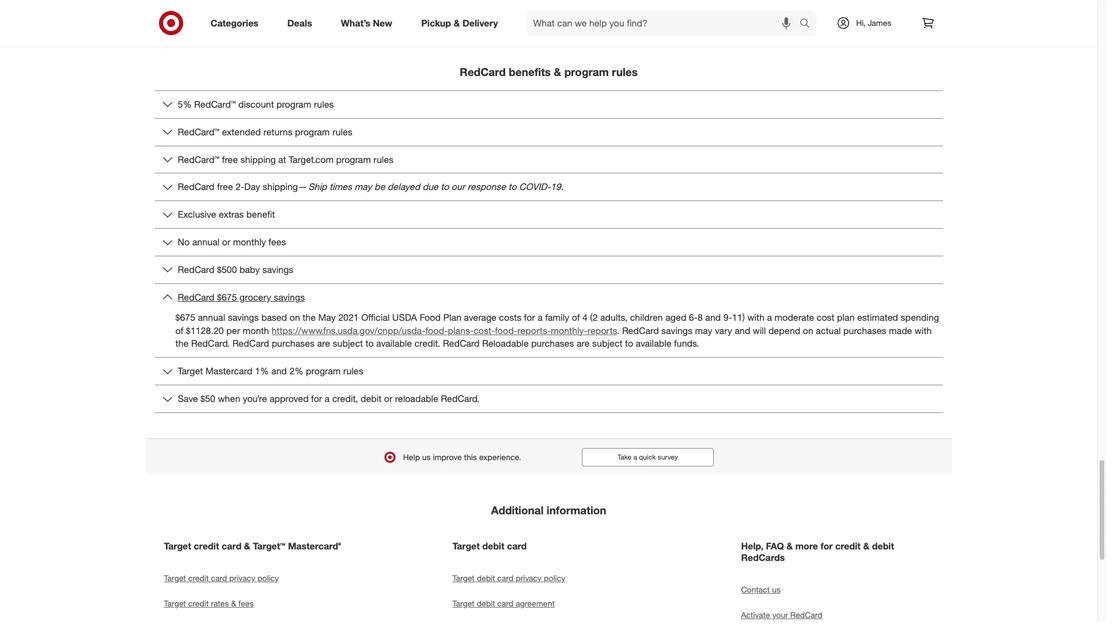 Task type: describe. For each thing, give the bounding box(es) containing it.
new
[[373, 17, 392, 29]]

0 vertical spatial redcard™
[[194, 98, 236, 110]]

5%
[[178, 98, 192, 110]]

contact
[[741, 585, 770, 594]]

search button
[[795, 10, 822, 38]]

the inside $675 annual savings based on the may 2021 official usda food plan average costs for a family of 4 (2 adults, children aged 6-8 and 9-11) with a moderate cost plan estimated spending of $1128.20 per month
[[303, 312, 316, 323]]

due
[[423, 181, 438, 193]]

official
[[361, 312, 390, 323]]

redcard $500 baby savings button
[[155, 256, 943, 283]]

activate your redcard
[[741, 610, 822, 620]]

rates
[[211, 598, 229, 608]]

8
[[698, 312, 703, 323]]

to down adults,
[[625, 338, 633, 349]]

funds.
[[674, 338, 699, 349]]

or inside dropdown button
[[222, 236, 230, 248]]

hi,
[[856, 18, 866, 28]]

annual for no
[[192, 236, 220, 248]]

1 food- from the left
[[425, 325, 448, 336]]

2 horizontal spatial purchases
[[843, 325, 886, 336]]

1 horizontal spatial of
[[572, 312, 580, 323]]

card for target debit card privacy policy
[[497, 573, 513, 583]]

savings inside $675 annual savings based on the may 2021 official usda food plan average costs for a family of 4 (2 adults, children aged 6-8 and 9-11) with a moderate cost plan estimated spending of $1128.20 per month
[[228, 312, 259, 323]]

$675 inside 'dropdown button'
[[217, 291, 237, 303]]

privacy for credit
[[229, 573, 255, 583]]

more
[[795, 540, 818, 552]]

the inside ". redcard savings may vary and will depend on actual purchases made with the redcard. redcard purchases are subject to available credit. redcard reloadable purchases are subject to available funds."
[[175, 338, 189, 349]]

help us improve this experience.
[[403, 452, 521, 462]]

1 are from the left
[[317, 338, 330, 349]]

redcard™ for free
[[178, 154, 219, 165]]

vary
[[715, 325, 732, 336]]

times
[[329, 181, 352, 193]]

11)
[[732, 312, 745, 323]]

a up reports-
[[538, 312, 543, 323]]

privacy for debit
[[516, 573, 542, 583]]

usda
[[392, 312, 417, 323]]

a inside 'dropdown button'
[[325, 393, 330, 405]]

moderate
[[775, 312, 814, 323]]

for inside help, faq & more for credit & debit redcards
[[821, 540, 833, 552]]

mastercard
[[205, 365, 252, 377]]

5% redcard™ discount program rules button
[[155, 91, 943, 118]]

redcards
[[741, 552, 785, 563]]

us for contact
[[772, 585, 781, 594]]

redcard up exclusive
[[178, 181, 214, 193]]

hi, james
[[856, 18, 892, 28]]

redcard™ free shipping at target.com program rules
[[178, 154, 394, 165]]

information
[[547, 504, 606, 517]]

policy for credit
[[257, 573, 279, 583]]

—
[[298, 181, 306, 193]]

save $50 when you're approved for a credit, debit or reloadable redcard.
[[178, 393, 480, 405]]

2-
[[236, 181, 244, 193]]

rules inside target mastercard 1% and 2% program rules "dropdown button"
[[343, 365, 363, 377]]

redcard down plans-
[[443, 338, 480, 349]]

redcard down children
[[622, 325, 659, 336]]

day
[[244, 181, 260, 193]]

extended
[[222, 126, 261, 138]]

target debit card agreement
[[453, 598, 555, 608]]

redcard inside dropdown button
[[178, 264, 214, 275]]

no
[[178, 236, 190, 248]]

per
[[226, 325, 240, 336]]

5% redcard™ discount program rules
[[178, 98, 334, 110]]

savings inside redcard $675 grocery savings 'dropdown button'
[[274, 291, 305, 303]]

this
[[464, 452, 477, 462]]

target debit card privacy policy link
[[453, 566, 645, 591]]

plan
[[837, 312, 855, 323]]

rules for redcard™ extended returns program rules
[[332, 126, 352, 138]]

adults,
[[600, 312, 628, 323]]

card for target debit card agreement
[[497, 598, 513, 608]]

cost
[[817, 312, 835, 323]]

monthly
[[233, 236, 266, 248]]

no annual or monthly fees
[[178, 236, 286, 248]]

discount
[[238, 98, 274, 110]]

redcard left 'benefits'
[[460, 65, 506, 78]]

policy for debit
[[544, 573, 565, 583]]

debit inside 'dropdown button'
[[361, 393, 382, 405]]

help,
[[741, 540, 763, 552]]

target for target mastercard 1% and 2% program rules
[[178, 365, 203, 377]]

what's new
[[341, 17, 392, 29]]

annual for $675
[[198, 312, 225, 323]]

quick
[[639, 453, 656, 462]]

$675 inside $675 annual savings based on the may 2021 official usda food plan average costs for a family of 4 (2 adults, children aged 6-8 and 9-11) with a moderate cost plan estimated spending of $1128.20 per month
[[175, 312, 195, 323]]

target debit card agreement link
[[453, 591, 645, 616]]

help
[[403, 452, 420, 462]]

debit for target debit card
[[482, 540, 504, 552]]

when
[[218, 393, 240, 405]]

free for redcard
[[217, 181, 233, 193]]

redcard™ for extended
[[178, 126, 219, 138]]

on inside ". redcard savings may vary and will depend on actual purchases made with the redcard. redcard purchases are subject to available credit. redcard reloadable purchases are subject to available funds."
[[803, 325, 813, 336]]

contact us link
[[741, 577, 934, 603]]

ship
[[308, 181, 327, 193]]

program for discount
[[276, 98, 311, 110]]

& up contact us link
[[863, 540, 870, 552]]

pickup & delivery
[[421, 17, 498, 29]]

target credit rates & fees
[[164, 598, 254, 608]]

target for target credit card & target™ mastercard®
[[164, 540, 191, 552]]

deals link
[[278, 10, 327, 36]]

redcard down month
[[232, 338, 269, 349]]

no annual or monthly fees button
[[155, 229, 943, 256]]

may
[[318, 312, 336, 323]]

delivery
[[463, 17, 498, 29]]

target credit card privacy policy link
[[164, 566, 356, 591]]

reports
[[588, 325, 617, 336]]

grocery
[[240, 291, 271, 303]]

categories link
[[201, 10, 273, 36]]

redcard inside 'dropdown button'
[[178, 291, 214, 303]]

fees for target credit rates & fees
[[238, 598, 254, 608]]

baby
[[240, 264, 260, 275]]

for inside 'dropdown button'
[[311, 393, 322, 405]]

redcard™ extended returns program rules
[[178, 126, 352, 138]]

for inside $675 annual savings based on the may 2021 official usda food plan average costs for a family of 4 (2 adults, children aged 6-8 and 9-11) with a moderate cost plan estimated spending of $1128.20 per month
[[524, 312, 535, 323]]

pickup
[[421, 17, 451, 29]]

credit for target credit card privacy policy
[[188, 573, 209, 583]]

you're
[[243, 393, 267, 405]]

a inside button
[[633, 453, 637, 462]]

2021
[[338, 312, 359, 323]]

improve
[[433, 452, 462, 462]]

save
[[178, 393, 198, 405]]

1 vertical spatial shipping
[[263, 181, 298, 193]]

program inside "dropdown button"
[[306, 365, 341, 377]]

debit inside help, faq & more for credit & debit redcards
[[872, 540, 894, 552]]

target for target credit rates & fees
[[164, 598, 186, 608]]

what's new link
[[331, 10, 407, 36]]

search
[[795, 18, 822, 30]]



Task type: vqa. For each thing, say whether or not it's contained in the screenshot.
Help us improve this experience.
yes



Task type: locate. For each thing, give the bounding box(es) containing it.
card for target credit card privacy policy
[[211, 573, 227, 583]]

program for &
[[564, 65, 609, 78]]

program up the times
[[336, 154, 371, 165]]

savings right baby
[[262, 264, 293, 275]]

0 horizontal spatial of
[[175, 325, 183, 336]]

1 horizontal spatial and
[[705, 312, 721, 323]]

target mastercard 1% and 2% program rules button
[[155, 358, 943, 385]]

covid-
[[519, 181, 551, 193]]

2%
[[290, 365, 303, 377]]

0 vertical spatial and
[[705, 312, 721, 323]]

costs
[[499, 312, 521, 323]]

1 horizontal spatial us
[[772, 585, 781, 594]]

redcard up $1128.20
[[178, 291, 214, 303]]

0 horizontal spatial fees
[[238, 598, 254, 608]]

on down moderate
[[803, 325, 813, 336]]

or left monthly
[[222, 236, 230, 248]]

$1128.20
[[186, 325, 224, 336]]

0 vertical spatial $675
[[217, 291, 237, 303]]

and right 8
[[705, 312, 721, 323]]

will
[[753, 325, 766, 336]]

save $50 when you're approved for a credit, debit or reloadable redcard. button
[[155, 386, 943, 413]]

of left 4
[[572, 312, 580, 323]]

policy
[[257, 573, 279, 583], [544, 573, 565, 583]]

0 horizontal spatial or
[[222, 236, 230, 248]]

with down spending
[[915, 325, 932, 336]]

redcard right your
[[790, 610, 822, 620]]

& left the target™
[[244, 540, 250, 552]]

exclusive
[[178, 209, 216, 220]]

1 vertical spatial the
[[175, 338, 189, 349]]

0 vertical spatial shipping
[[241, 154, 276, 165]]

2 vertical spatial and
[[271, 365, 287, 377]]

for up reports-
[[524, 312, 535, 323]]

0 horizontal spatial policy
[[257, 573, 279, 583]]

0 horizontal spatial privacy
[[229, 573, 255, 583]]

target down 'target debit card'
[[453, 573, 475, 583]]

to
[[441, 181, 449, 193], [508, 181, 517, 193], [366, 338, 374, 349], [625, 338, 633, 349]]

with inside ". redcard savings may vary and will depend on actual purchases made with the redcard. redcard purchases are subject to available credit. redcard reloadable purchases are subject to available funds."
[[915, 325, 932, 336]]

2 are from the left
[[577, 338, 590, 349]]

redcard down no
[[178, 264, 214, 275]]

to left our
[[441, 181, 449, 193]]

target credit card & target™ mastercard®
[[164, 540, 341, 552]]

to down "https://www.fns.usda.gov/cnpp/usda-"
[[366, 338, 374, 349]]

card up target credit card privacy policy
[[222, 540, 241, 552]]

a right 'take'
[[633, 453, 637, 462]]

contact us
[[741, 585, 781, 594]]

2 horizontal spatial and
[[735, 325, 750, 336]]

and down 11)
[[735, 325, 750, 336]]

month
[[243, 325, 269, 336]]

privacy up agreement
[[516, 573, 542, 583]]

redcard™ free shipping at target.com program rules button
[[155, 146, 943, 173]]

redcard $500 baby savings
[[178, 264, 293, 275]]

and inside target mastercard 1% and 2% program rules "dropdown button"
[[271, 365, 287, 377]]

target™
[[253, 540, 286, 552]]

mastercard®
[[288, 540, 341, 552]]

2 subject from the left
[[592, 338, 623, 349]]

annual inside dropdown button
[[192, 236, 220, 248]]

target mastercard 1% and 2% program rules
[[178, 365, 363, 377]]

subject down reports
[[592, 338, 623, 349]]

0 horizontal spatial on
[[290, 312, 300, 323]]

fees inside dropdown button
[[269, 236, 286, 248]]

a left credit,
[[325, 393, 330, 405]]

food
[[420, 312, 441, 323]]

average
[[464, 312, 497, 323]]

program up target.com
[[295, 126, 330, 138]]

credit up target credit card privacy policy
[[194, 540, 219, 552]]

of left $1128.20
[[175, 325, 183, 336]]

privacy
[[229, 573, 255, 583], [516, 573, 542, 583]]

1 vertical spatial and
[[735, 325, 750, 336]]

target up 'target credit rates & fees'
[[164, 573, 186, 583]]

program inside dropdown button
[[295, 126, 330, 138]]

& right rates
[[231, 598, 236, 608]]

1 subject from the left
[[333, 338, 363, 349]]

1 horizontal spatial may
[[695, 325, 712, 336]]

annual up $1128.20
[[198, 312, 225, 323]]

redcard™ down 5%
[[178, 126, 219, 138]]

rules for redcard benefits & program rules
[[612, 65, 638, 78]]

on right based at the bottom left of the page
[[290, 312, 300, 323]]

rules inside 'redcard™ extended returns program rules' dropdown button
[[332, 126, 352, 138]]

card down target debit card privacy policy
[[497, 598, 513, 608]]

1 policy from the left
[[257, 573, 279, 583]]

1 vertical spatial redcard™
[[178, 126, 219, 138]]

0 vertical spatial may
[[354, 181, 372, 193]]

1 horizontal spatial fees
[[269, 236, 286, 248]]

& right faq
[[787, 540, 793, 552]]

0 vertical spatial with
[[747, 312, 765, 323]]

0 horizontal spatial with
[[747, 312, 765, 323]]

the down $1128.20
[[175, 338, 189, 349]]

redcard benefits & program rules
[[460, 65, 638, 78]]

0 horizontal spatial for
[[311, 393, 322, 405]]

savings inside redcard $500 baby savings dropdown button
[[262, 264, 293, 275]]

us for help
[[422, 452, 431, 462]]

$675 up $1128.20
[[175, 312, 195, 323]]

savings inside ". redcard savings may vary and will depend on actual purchases made with the redcard. redcard purchases are subject to available credit. redcard reloadable purchases are subject to available funds."
[[661, 325, 693, 336]]

subject down "https://www.fns.usda.gov/cnpp/usda-"
[[333, 338, 363, 349]]

available down usda
[[376, 338, 412, 349]]

plan
[[443, 312, 461, 323]]

1 horizontal spatial $675
[[217, 291, 237, 303]]

us right contact
[[772, 585, 781, 594]]

target inside "dropdown button"
[[178, 365, 203, 377]]

0 vertical spatial annual
[[192, 236, 220, 248]]

1 vertical spatial or
[[384, 393, 392, 405]]

1 horizontal spatial purchases
[[531, 338, 574, 349]]

activate
[[741, 610, 770, 620]]

privacy up target credit rates & fees link at left bottom
[[229, 573, 255, 583]]

benefits
[[509, 65, 551, 78]]

1 horizontal spatial subject
[[592, 338, 623, 349]]

made
[[889, 325, 912, 336]]

1 privacy from the left
[[229, 573, 255, 583]]

fees for no annual or monthly fees
[[269, 236, 286, 248]]

program for returns
[[295, 126, 330, 138]]

exclusive extras benefit
[[178, 209, 275, 220]]

at
[[278, 154, 286, 165]]

and right "1%"
[[271, 365, 287, 377]]

credit right more
[[835, 540, 861, 552]]

program up "5% redcard™ discount program rules" dropdown button at the top of page
[[564, 65, 609, 78]]

0 vertical spatial on
[[290, 312, 300, 323]]

redcard
[[460, 65, 506, 78], [178, 181, 214, 193], [178, 264, 214, 275], [178, 291, 214, 303], [622, 325, 659, 336], [232, 338, 269, 349], [443, 338, 480, 349], [790, 610, 822, 620]]

target up the save
[[178, 365, 203, 377]]

credit inside help, faq & more for credit & debit redcards
[[835, 540, 861, 552]]

2 privacy from the left
[[516, 573, 542, 583]]

(2
[[590, 312, 598, 323]]

fees right rates
[[238, 598, 254, 608]]

0 vertical spatial fees
[[269, 236, 286, 248]]

target down target debit card privacy policy
[[453, 598, 475, 608]]

1 vertical spatial redcard.
[[441, 393, 480, 405]]

card for target credit card & target™ mastercard®
[[222, 540, 241, 552]]

available down children
[[636, 338, 671, 349]]

shipping down the at
[[263, 181, 298, 193]]

redcard™ inside dropdown button
[[178, 126, 219, 138]]

are down may
[[317, 338, 330, 349]]

4
[[582, 312, 588, 323]]

1 vertical spatial annual
[[198, 312, 225, 323]]

purchases down the estimated
[[843, 325, 886, 336]]

1 horizontal spatial for
[[524, 312, 535, 323]]

reports-
[[517, 325, 551, 336]]

annual
[[192, 236, 220, 248], [198, 312, 225, 323]]

1 horizontal spatial policy
[[544, 573, 565, 583]]

https://www.fns.usda.gov/cnpp/usda-food-plans-cost-food-reports-monthly-reports link
[[272, 325, 617, 336]]

redcard. down $1128.20
[[191, 338, 230, 349]]

credit for target credit rates & fees
[[188, 598, 209, 608]]

survey
[[658, 453, 678, 462]]

savings up per
[[228, 312, 259, 323]]

policy up target credit rates & fees link at left bottom
[[257, 573, 279, 583]]

james
[[868, 18, 892, 28]]

monthly-
[[551, 325, 588, 336]]

for right approved
[[311, 393, 322, 405]]

$675
[[217, 291, 237, 303], [175, 312, 195, 323]]

aged
[[666, 312, 686, 323]]

1 horizontal spatial available
[[636, 338, 671, 349]]

children
[[630, 312, 663, 323]]

credit up 'target credit rates & fees'
[[188, 573, 209, 583]]

shipping inside dropdown button
[[241, 154, 276, 165]]

1 vertical spatial free
[[217, 181, 233, 193]]

annual right no
[[192, 236, 220, 248]]

policy inside target debit card privacy policy link
[[544, 573, 565, 583]]

0 horizontal spatial purchases
[[272, 338, 315, 349]]

target credit rates & fees link
[[164, 591, 356, 616]]

us right help
[[422, 452, 431, 462]]

credit,
[[332, 393, 358, 405]]

& right 'benefits'
[[554, 65, 561, 78]]

target for target credit card privacy policy
[[164, 573, 186, 583]]

0 horizontal spatial the
[[175, 338, 189, 349]]

card for target debit card
[[507, 540, 527, 552]]

shipping left the at
[[241, 154, 276, 165]]

$675 down $500
[[217, 291, 237, 303]]

1 horizontal spatial with
[[915, 325, 932, 336]]

& inside 'link'
[[454, 17, 460, 29]]

0 vertical spatial of
[[572, 312, 580, 323]]

the left may
[[303, 312, 316, 323]]

categories
[[211, 17, 259, 29]]

fees right monthly
[[269, 236, 286, 248]]

0 horizontal spatial food-
[[425, 325, 448, 336]]

free inside redcard™ free shipping at target.com program rules dropdown button
[[222, 154, 238, 165]]

0 vertical spatial us
[[422, 452, 431, 462]]

credit.
[[415, 338, 440, 349]]

0 vertical spatial the
[[303, 312, 316, 323]]

additional information
[[491, 504, 606, 517]]

policy inside the target credit card privacy policy link
[[257, 573, 279, 583]]

program up returns
[[276, 98, 311, 110]]

for right more
[[821, 540, 833, 552]]

food- down the food
[[425, 325, 448, 336]]

& right pickup
[[454, 17, 460, 29]]

savings down aged
[[661, 325, 693, 336]]

purchases down $675 annual savings based on the may 2021 official usda food plan average costs for a family of 4 (2 adults, children aged 6-8 and 9-11) with a moderate cost plan estimated spending of $1128.20 per month
[[531, 338, 574, 349]]

0 vertical spatial or
[[222, 236, 230, 248]]

0 horizontal spatial subject
[[333, 338, 363, 349]]

take
[[618, 453, 631, 462]]

&
[[454, 17, 460, 29], [554, 65, 561, 78], [244, 540, 250, 552], [787, 540, 793, 552], [863, 540, 870, 552], [231, 598, 236, 608]]

1 vertical spatial with
[[915, 325, 932, 336]]

target for target debit card agreement
[[453, 598, 475, 608]]

redcard™ extended returns program rules button
[[155, 119, 943, 146]]

may down 8
[[695, 325, 712, 336]]

or
[[222, 236, 230, 248], [384, 393, 392, 405]]

may inside ". redcard savings may vary and will depend on actual purchases made with the redcard. redcard purchases are subject to available credit. redcard reloadable purchases are subject to available funds."
[[695, 325, 712, 336]]

1 horizontal spatial food-
[[495, 325, 517, 336]]

a
[[538, 312, 543, 323], [767, 312, 772, 323], [325, 393, 330, 405], [633, 453, 637, 462]]

reloadable
[[395, 393, 438, 405]]

spending
[[901, 312, 939, 323]]

0 horizontal spatial may
[[354, 181, 372, 193]]

credit left rates
[[188, 598, 209, 608]]

1 horizontal spatial the
[[303, 312, 316, 323]]

free for redcard™
[[222, 154, 238, 165]]

and inside ". redcard savings may vary and will depend on actual purchases made with the redcard. redcard purchases are subject to available credit. redcard reloadable purchases are subject to available funds."
[[735, 325, 750, 336]]

program
[[564, 65, 609, 78], [276, 98, 311, 110], [295, 126, 330, 138], [336, 154, 371, 165], [306, 365, 341, 377]]

help, faq & more for credit & debit redcards
[[741, 540, 894, 563]]

0 vertical spatial free
[[222, 154, 238, 165]]

rules inside "5% redcard™ discount program rules" dropdown button
[[314, 98, 334, 110]]

are down monthly-
[[577, 338, 590, 349]]

family
[[545, 312, 569, 323]]

and inside $675 annual savings based on the may 2021 official usda food plan average costs for a family of 4 (2 adults, children aged 6-8 and 9-11) with a moderate cost plan estimated spending of $1128.20 per month
[[705, 312, 721, 323]]

us
[[422, 452, 431, 462], [772, 585, 781, 594]]

free up 2-
[[222, 154, 238, 165]]

a up 'depend' on the right bottom of page
[[767, 312, 772, 323]]

1 vertical spatial may
[[695, 325, 712, 336]]

1 horizontal spatial on
[[803, 325, 813, 336]]

delayed
[[387, 181, 420, 193]]

$500
[[217, 264, 237, 275]]

or inside 'dropdown button'
[[384, 393, 392, 405]]

purchases
[[843, 325, 886, 336], [272, 338, 315, 349], [531, 338, 574, 349]]

rules inside redcard™ free shipping at target.com program rules dropdown button
[[373, 154, 394, 165]]

redcard. inside save $50 when you're approved for a credit, debit or reloadable redcard. 'dropdown button'
[[441, 393, 480, 405]]

redcard free 2-day shipping — ship times may be delayed due to our response to covid-19.
[[178, 181, 563, 193]]

credit for target credit card & target™ mastercard®
[[194, 540, 219, 552]]

0 horizontal spatial and
[[271, 365, 287, 377]]

redcard. inside ". redcard savings may vary and will depend on actual purchases made with the redcard. redcard purchases are subject to available credit. redcard reloadable purchases are subject to available funds."
[[191, 338, 230, 349]]

2 vertical spatial redcard™
[[178, 154, 219, 165]]

$675 annual savings based on the may 2021 official usda food plan average costs for a family of 4 (2 adults, children aged 6-8 and 9-11) with a moderate cost plan estimated spending of $1128.20 per month
[[175, 312, 939, 336]]

1 vertical spatial us
[[772, 585, 781, 594]]

19.
[[551, 181, 563, 193]]

annual inside $675 annual savings based on the may 2021 official usda food plan average costs for a family of 4 (2 adults, children aged 6-8 and 9-11) with a moderate cost plan estimated spending of $1128.20 per month
[[198, 312, 225, 323]]

target credit card privacy policy
[[164, 573, 279, 583]]

target left rates
[[164, 598, 186, 608]]

are
[[317, 338, 330, 349], [577, 338, 590, 349]]

card up rates
[[211, 573, 227, 583]]

card up target debit card agreement
[[497, 573, 513, 583]]

shipping
[[241, 154, 276, 165], [263, 181, 298, 193]]

benefit
[[246, 209, 275, 220]]

our
[[451, 181, 465, 193]]

may left be at the left
[[354, 181, 372, 193]]

redcard. right the reloadable
[[441, 393, 480, 405]]

with inside $675 annual savings based on the may 2021 official usda food plan average costs for a family of 4 (2 adults, children aged 6-8 and 9-11) with a moderate cost plan estimated spending of $1128.20 per month
[[747, 312, 765, 323]]

0 vertical spatial for
[[524, 312, 535, 323]]

food- up reloadable
[[495, 325, 517, 336]]

1 available from the left
[[376, 338, 412, 349]]

2 available from the left
[[636, 338, 671, 349]]

0 horizontal spatial $675
[[175, 312, 195, 323]]

what's
[[341, 17, 370, 29]]

2 food- from the left
[[495, 325, 517, 336]]

target for target debit card
[[453, 540, 480, 552]]

on
[[290, 312, 300, 323], [803, 325, 813, 336]]

2 vertical spatial for
[[821, 540, 833, 552]]

target for target debit card privacy policy
[[453, 573, 475, 583]]

target up target debit card privacy policy
[[453, 540, 480, 552]]

free left 2-
[[217, 181, 233, 193]]

program right 2%
[[306, 365, 341, 377]]

target up target credit card privacy policy
[[164, 540, 191, 552]]

savings
[[262, 264, 293, 275], [274, 291, 305, 303], [228, 312, 259, 323], [661, 325, 693, 336]]

0 horizontal spatial us
[[422, 452, 431, 462]]

1 vertical spatial of
[[175, 325, 183, 336]]

1 vertical spatial on
[[803, 325, 813, 336]]

1 horizontal spatial are
[[577, 338, 590, 349]]

debit for target debit card privacy policy
[[477, 573, 495, 583]]

savings up based at the bottom left of the page
[[274, 291, 305, 303]]

or left the reloadable
[[384, 393, 392, 405]]

purchases up 2%
[[272, 338, 315, 349]]

1 horizontal spatial privacy
[[516, 573, 542, 583]]

with up will
[[747, 312, 765, 323]]

policy up the target debit card agreement link
[[544, 573, 565, 583]]

redcard $675 grocery savings button
[[155, 284, 943, 311]]

1 horizontal spatial redcard.
[[441, 393, 480, 405]]

0 horizontal spatial available
[[376, 338, 412, 349]]

0 horizontal spatial redcard.
[[191, 338, 230, 349]]

faq
[[766, 540, 784, 552]]

0 vertical spatial redcard.
[[191, 338, 230, 349]]

0 horizontal spatial are
[[317, 338, 330, 349]]

approved
[[270, 393, 309, 405]]

redcard™ up exclusive
[[178, 154, 219, 165]]

redcard™ right 5%
[[194, 98, 236, 110]]

card up target debit card privacy policy
[[507, 540, 527, 552]]

to left the covid-
[[508, 181, 517, 193]]

on inside $675 annual savings based on the may 2021 official usda food plan average costs for a family of 4 (2 adults, children aged 6-8 and 9-11) with a moderate cost plan estimated spending of $1128.20 per month
[[290, 312, 300, 323]]

2 horizontal spatial for
[[821, 540, 833, 552]]

What can we help you find? suggestions appear below search field
[[526, 10, 803, 36]]

1 vertical spatial for
[[311, 393, 322, 405]]

rules for 5% redcard™ discount program rules
[[314, 98, 334, 110]]

1 vertical spatial fees
[[238, 598, 254, 608]]

1 horizontal spatial or
[[384, 393, 392, 405]]

https://www.fns.usda.gov/cnpp/usda-
[[272, 325, 425, 336]]

1 vertical spatial $675
[[175, 312, 195, 323]]

debit for target debit card agreement
[[477, 598, 495, 608]]

$50
[[201, 393, 215, 405]]

actual
[[816, 325, 841, 336]]

2 policy from the left
[[544, 573, 565, 583]]



